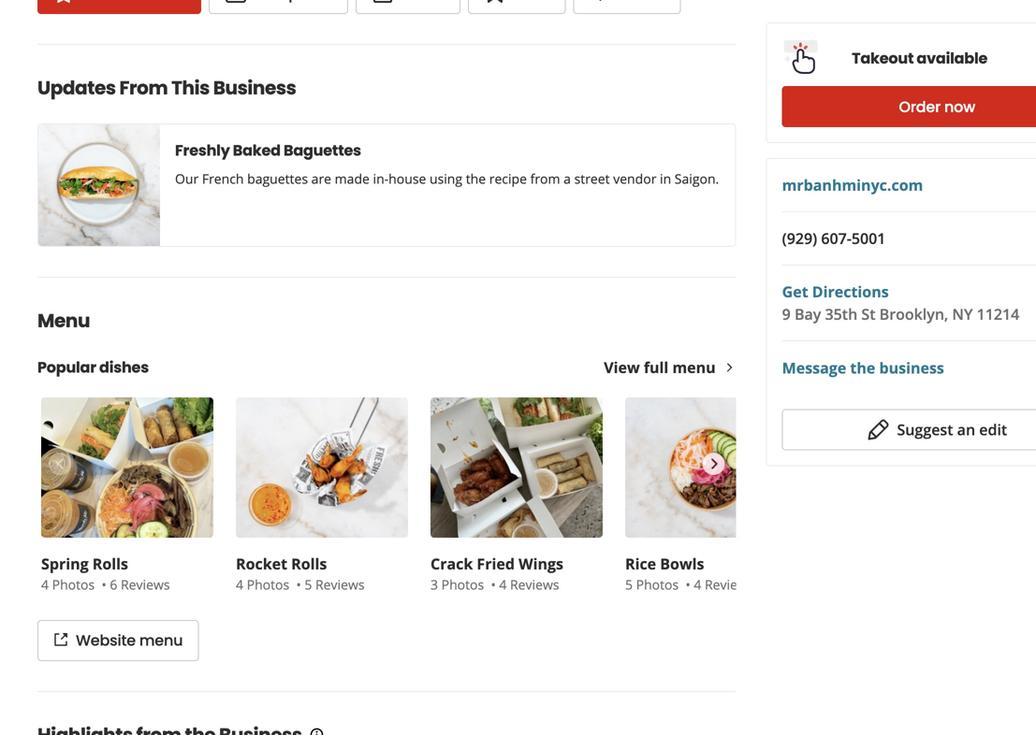 Task type: vqa. For each thing, say whether or not it's contained in the screenshot.


Task type: describe. For each thing, give the bounding box(es) containing it.
get directions 9 bay 35th st brooklyn, ny 11214
[[782, 282, 1020, 324]]

updates from this business
[[37, 75, 296, 101]]

1 5 from the left
[[305, 576, 312, 594]]

previous image
[[49, 453, 70, 476]]

edit
[[979, 420, 1007, 440]]

0 horizontal spatial menu
[[139, 630, 183, 652]]

an
[[957, 420, 976, 440]]

baguettes
[[284, 140, 361, 161]]

11214
[[977, 304, 1020, 324]]

4 inside spring rolls 4 photos
[[41, 576, 49, 594]]

business
[[213, 75, 296, 101]]

get
[[782, 282, 808, 302]]

this
[[171, 75, 210, 101]]

spring
[[41, 554, 89, 574]]

rice bowls 5 photos
[[625, 554, 704, 594]]

photos inside "crack fried wings 3 photos"
[[442, 576, 484, 594]]

st
[[862, 304, 876, 324]]

street
[[574, 170, 610, 188]]

reviews for spring rolls
[[121, 576, 170, 594]]

from
[[119, 75, 168, 101]]

directions
[[812, 282, 889, 302]]

photos for spring
[[52, 576, 95, 594]]

4 reviews for bowls
[[694, 576, 754, 594]]

14 chevron right outline image
[[723, 361, 736, 374]]

suggest an edit
[[897, 420, 1007, 440]]

24 pencil v2 image
[[867, 419, 890, 442]]

3
[[431, 576, 438, 594]]

16 external link v2 image
[[53, 633, 68, 648]]

ny
[[952, 304, 973, 324]]

rocket rolls 4 photos
[[236, 554, 327, 594]]

order now
[[899, 96, 976, 117]]

24 share v2 image
[[372, 0, 394, 5]]

1 horizontal spatial menu
[[673, 358, 716, 378]]

freshly baked baguettes our french baguettes are made in-house using the recipe from a street vendor in saigon.
[[175, 140, 719, 188]]

607-
[[821, 228, 852, 249]]

french
[[202, 170, 244, 188]]

5001
[[852, 228, 886, 249]]

view
[[604, 358, 640, 378]]

using
[[430, 170, 463, 188]]

house
[[389, 170, 426, 188]]

dishes
[[99, 357, 149, 378]]

6
[[110, 576, 117, 594]]

updates from this business element
[[15, 44, 736, 247]]

mrbanhminyc.com
[[782, 175, 923, 195]]

freshly
[[175, 140, 230, 161]]

reviews for rice bowls
[[705, 576, 754, 594]]

vendor
[[613, 170, 657, 188]]

full
[[644, 358, 669, 378]]

takeout available
[[852, 48, 988, 69]]

rice
[[625, 554, 656, 574]]

a
[[564, 170, 571, 188]]

view full menu
[[604, 358, 716, 378]]

24 add v2 image
[[589, 0, 612, 5]]

freshly baked baguettes image
[[38, 125, 160, 246]]

message
[[782, 358, 846, 378]]

order now link
[[782, 86, 1036, 127]]

35th
[[825, 304, 858, 324]]

recipe
[[489, 170, 527, 188]]

mrbanhminyc.com link
[[782, 175, 923, 195]]

reviews for crack fried wings
[[510, 576, 559, 594]]

our
[[175, 170, 199, 188]]

3 4 from the left
[[499, 576, 507, 594]]

brooklyn,
[[880, 304, 949, 324]]



Task type: locate. For each thing, give the bounding box(es) containing it.
reviews
[[121, 576, 170, 594], [315, 576, 365, 594], [510, 576, 559, 594], [705, 576, 754, 594]]

message the business button
[[782, 357, 944, 379]]

4 reviews for fried
[[499, 576, 559, 594]]

4 reviews from the left
[[705, 576, 754, 594]]

menu
[[37, 308, 90, 334]]

popular dishes
[[37, 357, 149, 378]]

1 horizontal spatial the
[[850, 358, 876, 378]]

1 horizontal spatial 4 reviews
[[694, 576, 754, 594]]

9
[[782, 304, 791, 324]]

1 reviews from the left
[[121, 576, 170, 594]]

rocket
[[236, 554, 287, 574]]

2 5 from the left
[[625, 576, 633, 594]]

photos down rice
[[636, 576, 679, 594]]

get directions link
[[782, 282, 889, 302]]

rolls up '6'
[[92, 554, 128, 574]]

rocket rolls image
[[236, 398, 408, 538]]

in
[[660, 170, 671, 188]]

rolls for rocket rolls
[[291, 554, 327, 574]]

takeout
[[852, 48, 914, 69]]

3 reviews from the left
[[510, 576, 559, 594]]

are
[[311, 170, 331, 188]]

fried
[[477, 554, 515, 574]]

4 down fried on the left
[[499, 576, 507, 594]]

5 inside rice bowls 5 photos
[[625, 576, 633, 594]]

4 reviews
[[499, 576, 559, 594], [694, 576, 754, 594]]

0 horizontal spatial the
[[466, 170, 486, 188]]

4 down the rocket
[[236, 576, 243, 594]]

baguettes
[[247, 170, 308, 188]]

available
[[917, 48, 988, 69]]

4
[[41, 576, 49, 594], [236, 576, 243, 594], [499, 576, 507, 594], [694, 576, 702, 594]]

photos inside rice bowls 5 photos
[[636, 576, 679, 594]]

business
[[879, 358, 944, 378]]

view full menu link
[[604, 358, 736, 378]]

0 horizontal spatial rolls
[[92, 554, 128, 574]]

rolls for spring rolls
[[92, 554, 128, 574]]

menu
[[673, 358, 716, 378], [139, 630, 183, 652]]

the
[[466, 170, 486, 188], [850, 358, 876, 378]]

photos for rocket
[[247, 576, 289, 594]]

(929)
[[782, 228, 817, 249]]

rolls inside spring rolls 4 photos
[[92, 554, 128, 574]]

photos inside rocket rolls 4 photos
[[247, 576, 289, 594]]

photos down crack
[[442, 576, 484, 594]]

the inside freshly baked baguettes our french baguettes are made in-house using the recipe from a street vendor in saigon.
[[466, 170, 486, 188]]

4 inside rocket rolls 4 photos
[[236, 576, 243, 594]]

24 camera v2 image
[[225, 0, 247, 5]]

crack fried wings image
[[431, 398, 603, 538]]

0 horizontal spatial 4 reviews
[[499, 576, 559, 594]]

4 down bowls
[[694, 576, 702, 594]]

24 save outline v2 image
[[484, 0, 506, 5]]

1 rolls from the left
[[92, 554, 128, 574]]

2 reviews from the left
[[315, 576, 365, 594]]

the right using
[[466, 170, 486, 188]]

0 horizontal spatial 5
[[305, 576, 312, 594]]

4 down the spring
[[41, 576, 49, 594]]

1 horizontal spatial 5
[[625, 576, 633, 594]]

rice bowls image
[[625, 398, 798, 538]]

rolls
[[92, 554, 128, 574], [291, 554, 327, 574]]

the inside button
[[850, 358, 876, 378]]

spring rolls 4 photos
[[41, 554, 128, 594]]

menu right website
[[139, 630, 183, 652]]

menu left the 14 chevron right outline icon
[[673, 358, 716, 378]]

suggest
[[897, 420, 953, 440]]

4 reviews down bowls
[[694, 576, 754, 594]]

2 photos from the left
[[247, 576, 289, 594]]

baked
[[233, 140, 281, 161]]

0 vertical spatial menu
[[673, 358, 716, 378]]

photos inside spring rolls 4 photos
[[52, 576, 95, 594]]

(929) 607-5001
[[782, 228, 886, 249]]

24 star v2 image
[[52, 0, 75, 5]]

photos
[[52, 576, 95, 594], [247, 576, 289, 594], [442, 576, 484, 594], [636, 576, 679, 594]]

bowls
[[660, 554, 704, 574]]

menu element
[[15, 277, 801, 662]]

photos for rice
[[636, 576, 679, 594]]

photos down the rocket
[[247, 576, 289, 594]]

1 4 reviews from the left
[[499, 576, 559, 594]]

now
[[945, 96, 976, 117]]

4 reviews down wings
[[499, 576, 559, 594]]

4 4 from the left
[[694, 576, 702, 594]]

the right message
[[850, 358, 876, 378]]

wings
[[519, 554, 563, 574]]

order
[[899, 96, 941, 117]]

from
[[530, 170, 560, 188]]

rolls inside rocket rolls 4 photos
[[291, 554, 327, 574]]

1 4 from the left
[[41, 576, 49, 594]]

3 photos from the left
[[442, 576, 484, 594]]

made
[[335, 170, 370, 188]]

5
[[305, 576, 312, 594], [625, 576, 633, 594]]

saigon.
[[675, 170, 719, 188]]

crack fried wings 3 photos
[[431, 554, 563, 594]]

2 4 reviews from the left
[[694, 576, 754, 594]]

4 photos from the left
[[636, 576, 679, 594]]

suggest an edit button
[[782, 410, 1036, 451]]

website menu link
[[37, 621, 199, 662]]

website menu
[[76, 630, 183, 652]]

2 rolls from the left
[[291, 554, 327, 574]]

info icon image
[[310, 728, 325, 736], [310, 728, 325, 736]]

5 reviews
[[305, 576, 365, 594]]

bay
[[795, 304, 821, 324]]

in-
[[373, 170, 389, 188]]

crack
[[431, 554, 473, 574]]

1 horizontal spatial rolls
[[291, 554, 327, 574]]

updates
[[37, 75, 116, 101]]

6 reviews
[[110, 576, 170, 594]]

2 4 from the left
[[236, 576, 243, 594]]

spring rolls image
[[41, 398, 213, 538]]

photos down the spring
[[52, 576, 95, 594]]

popular
[[37, 357, 96, 378]]

next image
[[704, 453, 724, 476]]

website
[[76, 630, 136, 652]]

1 vertical spatial menu
[[139, 630, 183, 652]]

message the business
[[782, 358, 944, 378]]

1 vertical spatial the
[[850, 358, 876, 378]]

0 vertical spatial the
[[466, 170, 486, 188]]

reviews for rocket rolls
[[315, 576, 365, 594]]

rolls up 5 reviews
[[291, 554, 327, 574]]

1 photos from the left
[[52, 576, 95, 594]]



